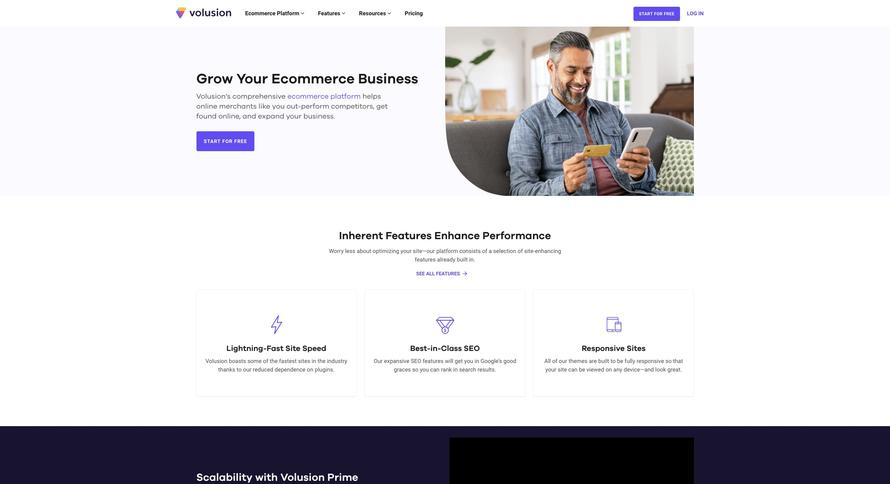 Task type: describe. For each thing, give the bounding box(es) containing it.
ecommerce
[[288, 93, 329, 100]]

1 horizontal spatial features
[[386, 231, 432, 242]]

1 horizontal spatial in
[[453, 367, 458, 374]]

start for free link
[[634, 7, 680, 21]]

our inside all of our themes are built to be fully responsive so that your site can be viewed on any device—and look great.
[[559, 358, 567, 365]]

online,
[[218, 113, 241, 120]]

platform inside worry less about optimizing your site—our platform consists of a selection of site-enhancing features already built in.
[[436, 248, 458, 255]]

ecommerce
[[245, 10, 276, 17]]

sites
[[298, 358, 310, 365]]

platform
[[277, 10, 299, 17]]

in
[[699, 10, 704, 17]]

your inside helps online merchants like you out-perform competitors, get found online, and expand your business.
[[286, 113, 302, 120]]

performance
[[483, 231, 551, 242]]

see
[[416, 271, 425, 277]]

0 vertical spatial be
[[617, 358, 623, 365]]

built inside all of our themes are built to be fully responsive so that your site can be viewed on any device—and look great.
[[598, 358, 609, 365]]

enhancing
[[535, 248, 561, 255]]

volusion boasts some of the fastest sites in the industry thanks to our reduced dependence on plugins.
[[206, 358, 347, 374]]

helps online merchants like you out-perform competitors, get found online, and expand your business.
[[196, 93, 388, 120]]

rank
[[441, 367, 452, 374]]

less
[[345, 248, 355, 255]]

consists
[[459, 248, 481, 255]]

our inside volusion boasts some of the fastest sites in the industry thanks to our reduced dependence on plugins.
[[243, 367, 251, 374]]

graces
[[394, 367, 411, 374]]

free
[[234, 139, 247, 144]]

all
[[545, 358, 551, 365]]

scalability
[[196, 473, 253, 484]]

your
[[237, 72, 268, 86]]

that
[[673, 358, 683, 365]]

comprehensive
[[233, 93, 286, 100]]

good
[[504, 358, 516, 365]]

results.
[[478, 367, 496, 374]]

pricing
[[405, 10, 423, 17]]

worry less about optimizing your site—our platform consists of a selection of site-enhancing features already built in.
[[329, 248, 561, 263]]

can inside all of our themes are built to be fully responsive so that your site can be viewed on any device—and look great.
[[568, 367, 578, 374]]

responsive design image
[[601, 313, 626, 338]]

all of our themes are built to be fully responsive so that your site can be viewed on any device—and look great.
[[545, 358, 683, 374]]

search
[[459, 367, 476, 374]]

worry
[[329, 248, 344, 255]]

any
[[614, 367, 622, 374]]

start
[[639, 11, 653, 16]]

of left site- at the bottom right of page
[[518, 248, 523, 255]]

in-
[[431, 345, 441, 353]]

scalability with volusion prime
[[196, 473, 358, 484]]

competitors,
[[331, 103, 375, 110]]

best-in-class seo
[[410, 345, 480, 353]]

boasts
[[229, 358, 246, 365]]

start
[[204, 139, 221, 144]]

selection
[[493, 248, 516, 255]]

fastest
[[279, 358, 297, 365]]

inherent features enhance performance
[[339, 231, 551, 242]]

get inside our expansive seo features will get you in google's good graces so you can rank in search results.
[[455, 358, 463, 365]]

ecommerce platform
[[245, 10, 301, 17]]

look
[[655, 367, 666, 374]]

like
[[259, 103, 270, 110]]

see all features arrow_forward
[[416, 271, 468, 277]]

lightning-fast site speed
[[226, 345, 326, 353]]

0 vertical spatial platform
[[331, 93, 361, 100]]

themes
[[569, 358, 588, 365]]

site
[[558, 367, 567, 374]]

industry
[[327, 358, 347, 365]]

already
[[437, 257, 456, 263]]

start for free
[[204, 139, 247, 144]]

site
[[286, 345, 301, 353]]

perform
[[301, 103, 329, 110]]

features inside worry less about optimizing your site—our platform consists of a selection of site-enhancing features already built in.
[[415, 257, 436, 263]]

grow
[[196, 72, 233, 86]]

business.
[[304, 113, 335, 120]]

found
[[196, 113, 217, 120]]

angle down image for features
[[342, 10, 345, 16]]

of inside all of our themes are built to be fully responsive so that your site can be viewed on any device—and look great.
[[552, 358, 558, 365]]

on inside volusion boasts some of the fastest sites in the industry thanks to our reduced dependence on plugins.
[[307, 367, 313, 374]]

merchants
[[219, 103, 257, 110]]

about
[[357, 248, 371, 255]]

prime
[[327, 473, 358, 484]]

fully
[[625, 358, 635, 365]]

dependence
[[275, 367, 306, 374]]

in.
[[469, 257, 475, 263]]

lightning-
[[226, 345, 267, 353]]

plugins.
[[315, 367, 335, 374]]



Task type: vqa. For each thing, say whether or not it's contained in the screenshot.
topmost our
yes



Task type: locate. For each thing, give the bounding box(es) containing it.
grow your ecommerce business
[[196, 72, 418, 86]]

2 can from the left
[[568, 367, 578, 374]]

1 vertical spatial features
[[386, 231, 432, 242]]

expand
[[258, 113, 284, 120]]

built right the are
[[598, 358, 609, 365]]

2 on from the left
[[606, 367, 612, 374]]

volusion logo image
[[175, 7, 232, 19]]

1 horizontal spatial you
[[420, 367, 429, 374]]

lightning image
[[264, 313, 289, 338]]

1 horizontal spatial angle down image
[[342, 10, 345, 16]]

features link
[[311, 3, 352, 24]]

1 vertical spatial your
[[401, 248, 412, 255]]

features
[[318, 10, 342, 17], [386, 231, 432, 242]]

class
[[441, 345, 462, 353]]

1 vertical spatial seo
[[411, 358, 421, 365]]

for
[[222, 139, 233, 144]]

can down the themes
[[568, 367, 578, 374]]

1 vertical spatial get
[[455, 358, 463, 365]]

1 horizontal spatial so
[[666, 358, 672, 365]]

1 the from the left
[[270, 358, 278, 365]]

resources
[[359, 10, 388, 17]]

2 horizontal spatial your
[[546, 367, 556, 374]]

get right will
[[455, 358, 463, 365]]

seo right class
[[464, 345, 480, 353]]

your down all on the right bottom
[[546, 367, 556, 374]]

ecommerce platform link
[[288, 93, 361, 100]]

can
[[430, 367, 440, 374], [568, 367, 578, 374]]

angle down image left pricing
[[388, 10, 391, 16]]

enhance
[[434, 231, 480, 242]]

in for seo
[[475, 358, 479, 365]]

on
[[307, 367, 313, 374], [606, 367, 612, 374]]

volusion inside volusion boasts some of the fastest sites in the industry thanks to our reduced dependence on plugins.
[[206, 358, 227, 365]]

volusion
[[206, 358, 227, 365], [280, 473, 325, 484]]

some
[[248, 358, 262, 365]]

start for free link
[[196, 132, 255, 151]]

to inside volusion boasts some of the fastest sites in the industry thanks to our reduced dependence on plugins.
[[237, 367, 242, 374]]

1 horizontal spatial on
[[606, 367, 612, 374]]

the up plugins.
[[318, 358, 326, 365]]

of right all on the right bottom
[[552, 358, 558, 365]]

so left that
[[666, 358, 672, 365]]

volusion's
[[196, 93, 231, 100]]

0 horizontal spatial be
[[579, 367, 585, 374]]

you down best-
[[420, 367, 429, 374]]

0 vertical spatial seo
[[464, 345, 480, 353]]

video element
[[449, 438, 694, 485]]

to up any
[[611, 358, 616, 365]]

all
[[426, 271, 435, 277]]

angle down image inside 'resources' link
[[388, 10, 391, 16]]

built inside worry less about optimizing your site—our platform consists of a selection of site-enhancing features already built in.
[[457, 257, 468, 263]]

0 horizontal spatial angle down image
[[301, 10, 304, 16]]

0 horizontal spatial to
[[237, 367, 242, 374]]

you down volusion's comprehensive ecommerce platform
[[272, 103, 285, 110]]

features down in-
[[423, 358, 444, 365]]

first place image
[[433, 313, 458, 338]]

0 vertical spatial volusion
[[206, 358, 227, 365]]

1 horizontal spatial your
[[401, 248, 412, 255]]

resources link
[[352, 3, 398, 24]]

1 horizontal spatial seo
[[464, 345, 480, 353]]

0 vertical spatial get
[[376, 103, 388, 110]]

1 horizontal spatial platform
[[436, 248, 458, 255]]

1 vertical spatial so
[[412, 367, 419, 374]]

in up search at the right bottom of page
[[475, 358, 479, 365]]

responsive
[[582, 345, 625, 353]]

0 vertical spatial features
[[318, 10, 342, 17]]

fast
[[267, 345, 284, 353]]

out-
[[287, 103, 301, 110]]

0 horizontal spatial on
[[307, 367, 313, 374]]

2 the from the left
[[318, 358, 326, 365]]

1 horizontal spatial our
[[559, 358, 567, 365]]

1 vertical spatial platform
[[436, 248, 458, 255]]

angle down image for resources
[[388, 10, 391, 16]]

features
[[436, 271, 460, 277]]

in for speed
[[312, 358, 316, 365]]

volusion's comprehensive ecommerce platform
[[196, 93, 361, 100]]

google's
[[481, 358, 502, 365]]

angle down image
[[301, 10, 304, 16], [342, 10, 345, 16], [388, 10, 391, 16]]

2 vertical spatial you
[[420, 367, 429, 374]]

0 horizontal spatial built
[[457, 257, 468, 263]]

a
[[489, 248, 492, 255]]

our down 'some'
[[243, 367, 251, 374]]

be down the themes
[[579, 367, 585, 374]]

the down fast
[[270, 358, 278, 365]]

platform up already at the bottom of page
[[436, 248, 458, 255]]

get down helps
[[376, 103, 388, 110]]

inherent
[[339, 231, 383, 242]]

your
[[286, 113, 302, 120], [401, 248, 412, 255], [546, 367, 556, 374]]

you
[[272, 103, 285, 110], [464, 358, 473, 365], [420, 367, 429, 374]]

0 vertical spatial you
[[272, 103, 285, 110]]

1 horizontal spatial built
[[598, 358, 609, 365]]

pricing link
[[398, 3, 430, 24]]

viewed
[[587, 367, 604, 374]]

1 vertical spatial volusion
[[280, 473, 325, 484]]

on inside all of our themes are built to be fully responsive so that your site can be viewed on any device—and look great.
[[606, 367, 612, 374]]

seo
[[464, 345, 480, 353], [411, 358, 421, 365]]

site-
[[524, 248, 535, 255]]

0 vertical spatial built
[[457, 257, 468, 263]]

log in link
[[687, 3, 704, 24]]

expansive
[[384, 358, 410, 365]]

for
[[654, 11, 663, 16]]

can left rank
[[430, 367, 440, 374]]

in right sites
[[312, 358, 316, 365]]

0 vertical spatial our
[[559, 358, 567, 365]]

0 horizontal spatial platform
[[331, 93, 361, 100]]

be
[[617, 358, 623, 365], [579, 367, 585, 374]]

0 horizontal spatial can
[[430, 367, 440, 374]]

built
[[457, 257, 468, 263], [598, 358, 609, 365]]

1 horizontal spatial to
[[611, 358, 616, 365]]

our up site
[[559, 358, 567, 365]]

1 horizontal spatial can
[[568, 367, 578, 374]]

your down out-
[[286, 113, 302, 120]]

angle down image inside ecommerce platform link
[[301, 10, 304, 16]]

our
[[374, 358, 383, 365]]

0 horizontal spatial seo
[[411, 358, 421, 365]]

you inside helps online merchants like you out-perform competitors, get found online, and expand your business.
[[272, 103, 285, 110]]

will
[[445, 358, 453, 365]]

2 angle down image from the left
[[342, 10, 345, 16]]

platform up the competitors,
[[331, 93, 361, 100]]

online
[[196, 103, 217, 110]]

reduced
[[253, 367, 273, 374]]

of up reduced
[[263, 358, 268, 365]]

2 horizontal spatial you
[[464, 358, 473, 365]]

0 vertical spatial your
[[286, 113, 302, 120]]

in right rank
[[453, 367, 458, 374]]

your inside all of our themes are built to be fully responsive so that your site can be viewed on any device—and look great.
[[546, 367, 556, 374]]

2 vertical spatial your
[[546, 367, 556, 374]]

0 vertical spatial to
[[611, 358, 616, 365]]

great.
[[668, 367, 682, 374]]

so inside our expansive seo features will get you in google's good graces so you can rank in search results.
[[412, 367, 419, 374]]

0 horizontal spatial your
[[286, 113, 302, 120]]

arrow_forward
[[462, 271, 468, 277]]

to inside all of our themes are built to be fully responsive so that your site can be viewed on any device—and look great.
[[611, 358, 616, 365]]

1 vertical spatial features
[[423, 358, 444, 365]]

so inside all of our themes are built to be fully responsive so that your site can be viewed on any device—and look great.
[[666, 358, 672, 365]]

0 horizontal spatial the
[[270, 358, 278, 365]]

1 on from the left
[[307, 367, 313, 374]]

1 angle down image from the left
[[301, 10, 304, 16]]

sites
[[627, 345, 646, 353]]

start for free
[[639, 11, 675, 16]]

log
[[687, 10, 697, 17]]

responsive sites
[[582, 345, 646, 353]]

helps
[[363, 93, 381, 100]]

with
[[255, 473, 278, 484]]

so right graces
[[412, 367, 419, 374]]

on down sites
[[307, 367, 313, 374]]

our expansive seo features will get you in google's good graces so you can rank in search results.
[[374, 358, 516, 374]]

best-
[[410, 345, 431, 353]]

1 vertical spatial you
[[464, 358, 473, 365]]

to down boasts
[[237, 367, 242, 374]]

1 vertical spatial our
[[243, 367, 251, 374]]

1 horizontal spatial the
[[318, 358, 326, 365]]

angle down image for ecommerce platform
[[301, 10, 304, 16]]

get inside helps online merchants like you out-perform competitors, get found online, and expand your business.
[[376, 103, 388, 110]]

features down site—our
[[415, 257, 436, 263]]

0 vertical spatial so
[[666, 358, 672, 365]]

ecommerce business
[[272, 72, 418, 86]]

features inside our expansive seo features will get you in google's good graces so you can rank in search results.
[[423, 358, 444, 365]]

seo down best-
[[411, 358, 421, 365]]

ecommerce platform link
[[238, 3, 311, 24]]

1 horizontal spatial be
[[617, 358, 623, 365]]

and
[[243, 113, 256, 120]]

0 horizontal spatial so
[[412, 367, 419, 374]]

our
[[559, 358, 567, 365], [243, 367, 251, 374]]

3 angle down image from the left
[[388, 10, 391, 16]]

0 horizontal spatial get
[[376, 103, 388, 110]]

0 horizontal spatial our
[[243, 367, 251, 374]]

you up search at the right bottom of page
[[464, 358, 473, 365]]

business check image
[[445, 27, 694, 198]]

in inside volusion boasts some of the fastest sites in the industry thanks to our reduced dependence on plugins.
[[312, 358, 316, 365]]

0 horizontal spatial in
[[312, 358, 316, 365]]

of inside volusion boasts some of the fastest sites in the industry thanks to our reduced dependence on plugins.
[[263, 358, 268, 365]]

log in
[[687, 10, 704, 17]]

1 vertical spatial be
[[579, 367, 585, 374]]

2 horizontal spatial angle down image
[[388, 10, 391, 16]]

your inside worry less about optimizing your site—our platform consists of a selection of site-enhancing features already built in.
[[401, 248, 412, 255]]

seo inside our expansive seo features will get you in google's good graces so you can rank in search results.
[[411, 358, 421, 365]]

angle down image left resources
[[342, 10, 345, 16]]

be up any
[[617, 358, 623, 365]]

optimizing
[[373, 248, 399, 255]]

angle down image inside features link
[[342, 10, 345, 16]]

angle down image right platform
[[301, 10, 304, 16]]

1 vertical spatial to
[[237, 367, 242, 374]]

are
[[589, 358, 597, 365]]

1 vertical spatial built
[[598, 358, 609, 365]]

0 vertical spatial features
[[415, 257, 436, 263]]

built left in.
[[457, 257, 468, 263]]

can inside our expansive seo features will get you in google's good graces so you can rank in search results.
[[430, 367, 440, 374]]

0 horizontal spatial features
[[318, 10, 342, 17]]

1 can from the left
[[430, 367, 440, 374]]

1 horizontal spatial get
[[455, 358, 463, 365]]

device—and
[[624, 367, 654, 374]]

1 horizontal spatial volusion
[[280, 473, 325, 484]]

0 horizontal spatial volusion
[[206, 358, 227, 365]]

of left a
[[482, 248, 488, 255]]

speed
[[302, 345, 326, 353]]

0 horizontal spatial you
[[272, 103, 285, 110]]

your left site—our
[[401, 248, 412, 255]]

on left any
[[606, 367, 612, 374]]

responsive
[[637, 358, 664, 365]]

platform
[[331, 93, 361, 100], [436, 248, 458, 255]]

2 horizontal spatial in
[[475, 358, 479, 365]]



